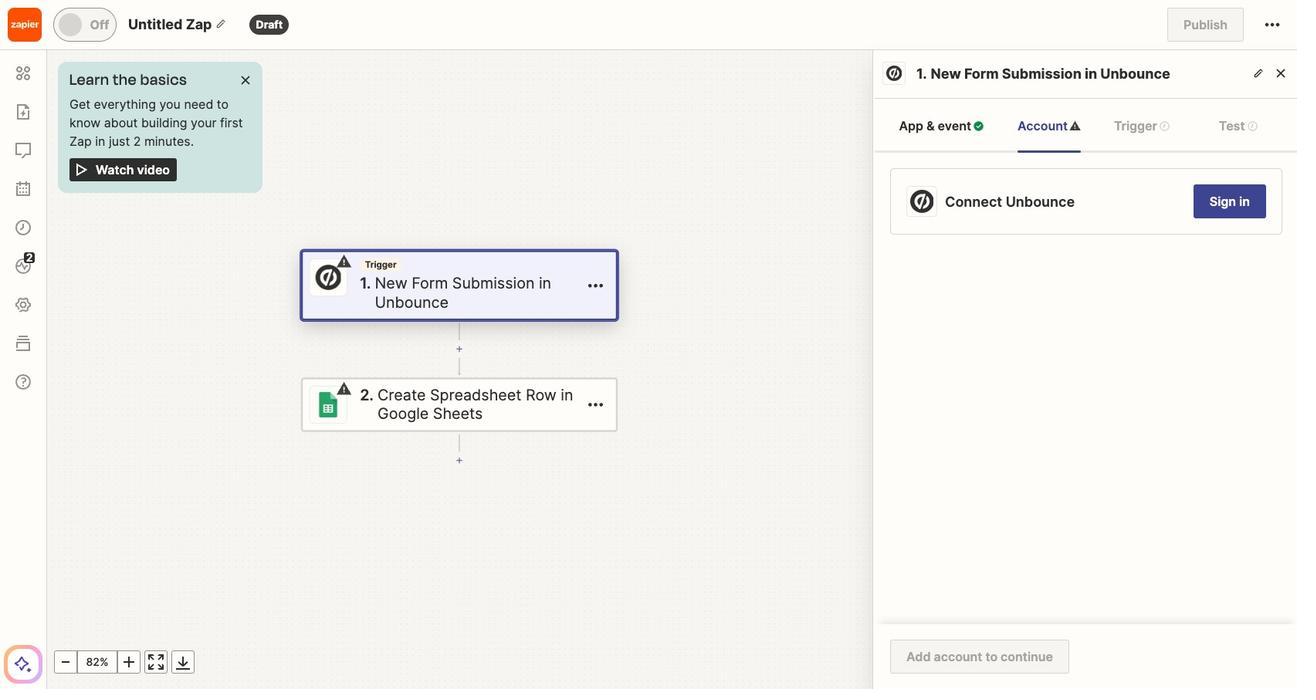 Task type: vqa. For each thing, say whether or not it's contained in the screenshot.
the right incomplete image
yes



Task type: describe. For each thing, give the bounding box(es) containing it.
off
[[90, 17, 109, 32]]

2.
[[360, 386, 374, 405]]

zoom level percentage element
[[77, 651, 117, 674]]

publish button
[[1168, 8, 1244, 42]]

0 horizontal spatial unbounce logo image
[[316, 265, 341, 290]]

app & event link
[[899, 99, 985, 153]]

watch video
[[96, 162, 170, 178]]

your
[[191, 115, 217, 131]]

everything
[[94, 97, 156, 112]]

82
[[86, 656, 100, 669]]

continue
[[1001, 650, 1054, 665]]

get everything you need to know about building your first zap in just 2 minutes.
[[70, 97, 243, 149]]

1 vertical spatial unbounce logo image
[[911, 190, 934, 213]]

incomplete element inside 'account' link
[[1070, 120, 1081, 132]]

incomplete element for 2. create spreadsheet row in google sheets
[[337, 382, 352, 397]]

create
[[378, 386, 426, 405]]

get
[[70, 97, 90, 112]]

trigger for trigger 1. new form submission in unbounce
[[365, 259, 397, 270]]

test button
[[1204, 99, 1274, 153]]

incomplete element for trigger 1. new form submission in unbounce
[[337, 254, 352, 269]]

trigger 1. new form submission in unbounce
[[360, 259, 552, 312]]

google
[[378, 405, 429, 424]]

to inside add account to continue button
[[986, 650, 998, 665]]

in inside sign in button
[[1240, 194, 1251, 209]]

draft
[[256, 18, 283, 31]]

know
[[70, 115, 101, 131]]

just
[[109, 134, 130, 149]]

sign in
[[1210, 194, 1251, 209]]

sign in button
[[1194, 185, 1267, 219]]

0 vertical spatial form
[[965, 66, 999, 82]]

add account to continue
[[907, 650, 1054, 665]]

0 vertical spatial 1.
[[917, 66, 927, 82]]

connect
[[945, 193, 1003, 210]]

account
[[934, 650, 983, 665]]

complete element
[[973, 120, 985, 132]]

form inside the trigger 1. new form submission in unbounce
[[412, 275, 448, 293]]

0 vertical spatial zap
[[186, 16, 212, 32]]

to inside get everything you need to know about building your first zap in just 2 minutes.
[[217, 97, 229, 112]]

building
[[141, 115, 187, 131]]

app
[[899, 118, 924, 134]]

new form submission in unbounce
[[931, 66, 1171, 82]]

indeterminate image
[[1159, 120, 1171, 132]]



Task type: locate. For each thing, give the bounding box(es) containing it.
0 vertical spatial submission
[[1002, 66, 1082, 82]]

zap down the know
[[70, 134, 92, 149]]

account
[[1018, 118, 1068, 134]]

0 horizontal spatial form
[[412, 275, 448, 293]]

0 vertical spatial new
[[931, 66, 962, 82]]

2 inside get everything you need to know about building your first zap in just 2 minutes.
[[133, 134, 141, 149]]

incomplete image
[[337, 382, 352, 397]]

in inside the trigger 1. new form submission in unbounce
[[539, 275, 552, 293]]

2
[[133, 134, 141, 149], [26, 251, 33, 264]]

trigger inside the trigger 1. new form submission in unbounce
[[365, 259, 397, 270]]

zap right untitled
[[186, 16, 212, 32]]

1 vertical spatial unbounce
[[1006, 193, 1075, 210]]

unbounce inside the trigger 1. new form submission in unbounce
[[375, 294, 449, 312]]

1. inside the trigger 1. new form submission in unbounce
[[360, 275, 371, 293]]

2 vertical spatial unbounce
[[375, 294, 449, 312]]

new
[[931, 66, 962, 82], [375, 275, 408, 293]]

1 horizontal spatial submission
[[1002, 66, 1082, 82]]

event
[[938, 118, 972, 134]]

1 horizontal spatial to
[[986, 650, 998, 665]]

0 vertical spatial incomplete element
[[1070, 120, 1081, 132]]

1 vertical spatial new
[[375, 275, 408, 293]]

indeterminate element right test
[[1247, 120, 1259, 132]]

the
[[113, 69, 137, 91]]

new inside the trigger 1. new form submission in unbounce
[[375, 275, 408, 293]]

2 vertical spatial incomplete element
[[337, 382, 352, 397]]

zoom out image
[[56, 653, 75, 672]]

0 horizontal spatial incomplete image
[[337, 254, 352, 269]]

trigger inside button
[[1115, 118, 1158, 134]]

2 indeterminate element from the left
[[1247, 120, 1259, 132]]

1 horizontal spatial new
[[931, 66, 962, 82]]

indeterminate element inside trigger button
[[1159, 120, 1171, 132]]

0 vertical spatial unbounce
[[1101, 66, 1171, 82]]

complete image
[[973, 120, 985, 132]]

1 horizontal spatial 1.
[[917, 66, 927, 82]]

in
[[1085, 66, 1098, 82], [95, 134, 105, 149], [1240, 194, 1251, 209], [539, 275, 552, 293], [561, 386, 574, 405]]

0 horizontal spatial zap
[[70, 134, 92, 149]]

2 inside editor sidebar element
[[26, 251, 33, 264]]

incomplete image inside 'account' link
[[1070, 120, 1081, 132]]

need
[[184, 97, 213, 112]]

0 vertical spatial 2
[[133, 134, 141, 149]]

0 horizontal spatial submission
[[453, 275, 535, 293]]

untitled
[[128, 16, 183, 32]]

2. create spreadsheet row in google sheets
[[360, 386, 574, 424]]

trigger for trigger
[[1115, 118, 1158, 134]]

learn
[[70, 69, 109, 91]]

untitled zap
[[128, 16, 212, 32]]

in inside 2. create spreadsheet row in google sheets
[[561, 386, 574, 405]]

incomplete element
[[1070, 120, 1081, 132], [337, 254, 352, 269], [337, 382, 352, 397]]

row
[[526, 386, 557, 405]]

trigger
[[1115, 118, 1158, 134], [365, 259, 397, 270]]

1 vertical spatial 2
[[26, 251, 33, 264]]

you
[[159, 97, 181, 112]]

1 vertical spatial 1.
[[360, 275, 371, 293]]

to
[[217, 97, 229, 112], [986, 650, 998, 665]]

1 horizontal spatial unbounce
[[1006, 193, 1075, 210]]

indeterminate element inside test "button"
[[1247, 120, 1259, 132]]

watch
[[96, 162, 134, 178]]

submission inside the trigger 1. new form submission in unbounce
[[453, 275, 535, 293]]

82 %
[[86, 656, 109, 669]]

0 vertical spatial to
[[217, 97, 229, 112]]

indeterminate element for trigger
[[1159, 120, 1171, 132]]

%
[[100, 656, 109, 669]]

export to image image
[[174, 653, 192, 672]]

indeterminate element for test
[[1247, 120, 1259, 132]]

sheets
[[433, 405, 483, 424]]

submission
[[1002, 66, 1082, 82], [453, 275, 535, 293]]

to right the account
[[986, 650, 998, 665]]

video
[[137, 162, 170, 178]]

first
[[220, 115, 243, 131]]

basics
[[140, 69, 187, 91]]

indeterminate element left test
[[1159, 120, 1171, 132]]

google sheets logo image
[[316, 393, 341, 418]]

1 vertical spatial zap
[[70, 134, 92, 149]]

publish
[[1184, 17, 1228, 32]]

indeterminate image
[[1247, 120, 1259, 132]]

0 horizontal spatial unbounce
[[375, 294, 449, 312]]

1 horizontal spatial indeterminate element
[[1247, 120, 1259, 132]]

1.
[[917, 66, 927, 82], [360, 275, 371, 293]]

2 horizontal spatial unbounce logo image
[[911, 190, 934, 213]]

0 horizontal spatial new
[[375, 275, 408, 293]]

zap inside get everything you need to know about building your first zap in just 2 minutes.
[[70, 134, 92, 149]]

1 vertical spatial form
[[412, 275, 448, 293]]

incomplete image
[[1070, 120, 1081, 132], [337, 254, 352, 269]]

1 vertical spatial submission
[[453, 275, 535, 293]]

to up first
[[217, 97, 229, 112]]

0 vertical spatial unbounce logo image
[[887, 66, 902, 81]]

1 vertical spatial incomplete image
[[337, 254, 352, 269]]

add account to continue button
[[891, 640, 1070, 674]]

test
[[1220, 118, 1246, 134]]

1 horizontal spatial unbounce logo image
[[887, 66, 902, 81]]

editor sidebar element
[[4, 50, 42, 684]]

unbounce
[[1101, 66, 1171, 82], [1006, 193, 1075, 210], [375, 294, 449, 312]]

watch video button
[[70, 158, 177, 182]]

form
[[965, 66, 999, 82], [412, 275, 448, 293]]

fit to view image
[[147, 653, 165, 672]]

2 horizontal spatial unbounce
[[1101, 66, 1171, 82]]

1 vertical spatial to
[[986, 650, 998, 665]]

unbounce logo image
[[887, 66, 902, 81], [911, 190, 934, 213], [316, 265, 341, 290]]

0 vertical spatial incomplete image
[[1070, 120, 1081, 132]]

about
[[104, 115, 138, 131]]

0 horizontal spatial trigger
[[365, 259, 397, 270]]

0 horizontal spatial 2
[[26, 251, 33, 264]]

1 horizontal spatial 2
[[133, 134, 141, 149]]

1 vertical spatial incomplete element
[[337, 254, 352, 269]]

1 horizontal spatial incomplete image
[[1070, 120, 1081, 132]]

connect unbounce
[[945, 193, 1075, 210]]

1 vertical spatial trigger
[[365, 259, 397, 270]]

app & event
[[899, 118, 972, 134]]

minutes.
[[144, 134, 194, 149]]

0 horizontal spatial indeterminate element
[[1159, 120, 1171, 132]]

account link
[[1018, 99, 1081, 153]]

0 horizontal spatial 1.
[[360, 275, 371, 293]]

1 horizontal spatial zap
[[186, 16, 212, 32]]

1 indeterminate element from the left
[[1159, 120, 1171, 132]]

add
[[907, 650, 931, 665]]

1 horizontal spatial trigger
[[1115, 118, 1158, 134]]

zap
[[186, 16, 212, 32], [70, 134, 92, 149]]

0 vertical spatial trigger
[[1115, 118, 1158, 134]]

spreadsheet
[[430, 386, 522, 405]]

zoom in image
[[120, 653, 138, 672]]

sign
[[1210, 194, 1237, 209]]

1 horizontal spatial form
[[965, 66, 999, 82]]

0 horizontal spatial to
[[217, 97, 229, 112]]

trigger button
[[1099, 99, 1186, 153]]

indeterminate element
[[1159, 120, 1171, 132], [1247, 120, 1259, 132]]

&
[[927, 118, 935, 134]]

in inside get everything you need to know about building your first zap in just 2 minutes.
[[95, 134, 105, 149]]

2 vertical spatial unbounce logo image
[[316, 265, 341, 290]]

learn the basics
[[70, 69, 187, 91]]



